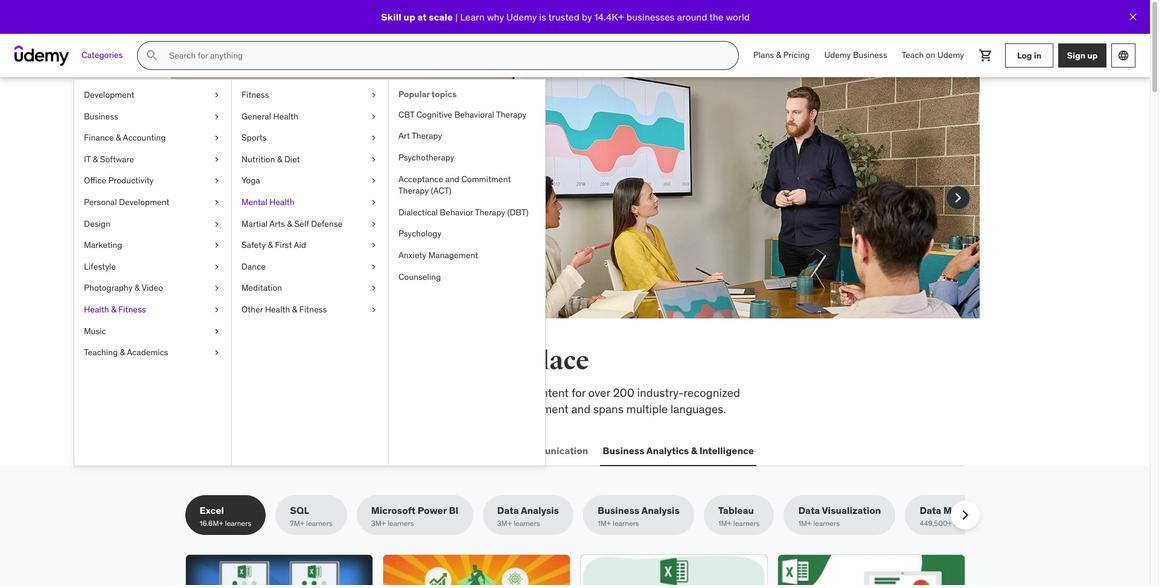 Task type: describe. For each thing, give the bounding box(es) containing it.
learn
[[439, 184, 465, 199]]

choose a language image
[[1118, 50, 1130, 62]]

udemy inside the build ready-for- anything teams see why leading organizations choose to learn with udemy business.
[[253, 200, 289, 215]]

& inside martial arts & self defense 'link'
[[287, 218, 292, 229]]

xsmall image for nutrition & diet
[[369, 154, 379, 166]]

xsmall image for personal development
[[212, 197, 222, 209]]

mental health link
[[232, 192, 388, 213]]

data modeling 449,500+ learners
[[920, 505, 987, 529]]

business analysis 1m+ learners
[[598, 505, 680, 529]]

aid
[[294, 240, 306, 251]]

build ready-for- anything teams see why leading organizations choose to learn with udemy business.
[[229, 130, 465, 215]]

dance link
[[232, 256, 388, 278]]

log in link
[[1005, 43, 1054, 68]]

accounting
[[123, 132, 166, 143]]

lifestyle
[[84, 261, 116, 272]]

3m+ inside microsoft power bi 3m+ learners
[[371, 520, 386, 529]]

our
[[257, 402, 274, 416]]

it & software
[[84, 154, 134, 165]]

0 vertical spatial development
[[84, 89, 134, 100]]

other health & fitness link
[[232, 299, 388, 321]]

for
[[572, 386, 586, 400]]

photography
[[84, 283, 132, 294]]

xsmall image for it & software
[[212, 154, 222, 166]]

learners inside "sql 7m+ learners"
[[306, 520, 333, 529]]

up for sign
[[1088, 50, 1098, 61]]

counseling link
[[389, 267, 545, 288]]

xsmall image for photography & video
[[212, 283, 222, 295]]

personal development
[[84, 197, 169, 208]]

health inside 'health & fitness' link
[[84, 304, 109, 315]]

including
[[454, 386, 500, 400]]

martial arts & self defense link
[[232, 213, 388, 235]]

carousel element
[[171, 77, 980, 348]]

video
[[142, 283, 163, 294]]

pricing
[[784, 50, 810, 61]]

all
[[185, 346, 221, 377]]

meditation link
[[232, 278, 388, 299]]

demo
[[284, 233, 310, 246]]

14.4k+
[[594, 11, 624, 23]]

defense
[[311, 218, 343, 229]]

anxiety management
[[399, 250, 478, 261]]

teaching & academics link
[[74, 342, 231, 364]]

next image
[[948, 188, 968, 208]]

at
[[418, 11, 427, 23]]

business.
[[292, 200, 341, 215]]

xsmall image for meditation
[[369, 283, 379, 295]]

academics
[[127, 347, 168, 358]]

communication
[[515, 445, 588, 457]]

one
[[478, 346, 521, 377]]

photography & video link
[[74, 278, 231, 299]]

recognized
[[684, 386, 740, 400]]

0 horizontal spatial in
[[450, 346, 473, 377]]

learners inside data modeling 449,500+ learners
[[954, 520, 980, 529]]

health for mental health
[[269, 197, 295, 208]]

xsmall image for lifestyle
[[212, 261, 222, 273]]

analysis for business analysis
[[642, 505, 680, 517]]

art therapy
[[399, 131, 442, 142]]

office productivity
[[84, 175, 154, 186]]

(act)
[[431, 185, 452, 196]]

multiple
[[626, 402, 668, 416]]

data analysis 3m+ learners
[[497, 505, 559, 529]]

excel
[[200, 505, 224, 517]]

mental
[[242, 197, 267, 208]]

teach on udemy link
[[895, 41, 972, 70]]

workplace
[[271, 386, 324, 400]]

design link
[[74, 213, 231, 235]]

skills inside "covering critical workplace skills to technical topics, including prep content for over 200 industry-recognized certifications, our catalog supports well-rounded professional development and spans multiple languages."
[[326, 386, 352, 400]]

tableau 1m+ learners
[[718, 505, 760, 529]]

fitness inside "link"
[[299, 304, 327, 315]]

martial
[[242, 218, 268, 229]]

trusted
[[548, 11, 580, 23]]

xsmall image for music
[[212, 326, 222, 338]]

449,500+
[[920, 520, 952, 529]]

and inside acceptance and commitment therapy (act)
[[445, 174, 459, 185]]

plans & pricing
[[753, 50, 810, 61]]

1m+ inside "tableau 1m+ learners"
[[718, 520, 732, 529]]

& for diet
[[277, 154, 282, 165]]

0 horizontal spatial fitness
[[118, 304, 146, 315]]

& for video
[[134, 283, 140, 294]]

music
[[84, 326, 106, 337]]

xsmall image for development
[[212, 89, 222, 101]]

therapy right behavioral
[[496, 109, 527, 120]]

commitment
[[461, 174, 511, 185]]

fitness link
[[232, 85, 388, 106]]

xsmall image for teaching & academics
[[212, 347, 222, 359]]

nutrition & diet link
[[232, 149, 388, 171]]

popular
[[399, 89, 430, 100]]

modeling
[[944, 505, 987, 517]]

software
[[100, 154, 134, 165]]

1 horizontal spatial fitness
[[242, 89, 269, 100]]

dance
[[242, 261, 266, 272]]

by
[[582, 11, 592, 23]]

data visualization 1m+ learners
[[798, 505, 881, 529]]

teaching
[[84, 347, 118, 358]]

1m+ for data visualization
[[798, 520, 812, 529]]

arts
[[269, 218, 285, 229]]

xsmall image for martial arts & self defense
[[369, 218, 379, 230]]

cbt
[[399, 109, 414, 120]]

anxiety management link
[[389, 245, 545, 267]]

xsmall image for general health
[[369, 111, 379, 123]]

leading
[[274, 184, 312, 199]]

request a demo link
[[229, 225, 317, 254]]

xsmall image for business
[[212, 111, 222, 123]]

content
[[529, 386, 569, 400]]

to inside the build ready-for- anything teams see why leading organizations choose to learn with udemy business.
[[426, 184, 436, 199]]

& for fitness
[[111, 304, 116, 315]]

dialectical behavior therapy (dbt) link
[[389, 202, 545, 224]]

learners inside "data visualization 1m+ learners"
[[814, 520, 840, 529]]

& inside "other health & fitness" "link"
[[292, 304, 297, 315]]

0 vertical spatial the
[[710, 11, 724, 23]]

& for academics
[[120, 347, 125, 358]]

xsmall image for finance & accounting
[[212, 132, 222, 144]]

data for data analysis
[[497, 505, 519, 517]]

submit search image
[[145, 48, 160, 63]]

communication button
[[513, 437, 591, 466]]

web development
[[187, 445, 272, 457]]

critical
[[234, 386, 268, 400]]

other
[[242, 304, 263, 315]]

request
[[236, 233, 274, 246]]

health for other health & fitness
[[265, 304, 290, 315]]

cognitive
[[416, 109, 452, 120]]

professional
[[436, 402, 499, 416]]

udemy right pricing
[[825, 50, 851, 61]]

therapy up psychotherapy
[[412, 131, 442, 142]]

meditation
[[242, 283, 282, 294]]

request a demo
[[236, 233, 310, 246]]

next image
[[956, 506, 975, 525]]

power
[[418, 505, 447, 517]]

1 horizontal spatial in
[[1034, 50, 1042, 61]]

industry-
[[637, 386, 684, 400]]



Task type: locate. For each thing, give the bounding box(es) containing it.
up left at on the top of the page
[[404, 11, 415, 23]]

topic filters element
[[185, 496, 1001, 536]]

& inside it & software link
[[93, 154, 98, 165]]

cbt cognitive behavioral therapy
[[399, 109, 527, 120]]

xsmall image inside design link
[[212, 218, 222, 230]]

& down meditation 'link'
[[292, 304, 297, 315]]

& for accounting
[[116, 132, 121, 143]]

health up music
[[84, 304, 109, 315]]

categories
[[82, 50, 123, 61]]

xsmall image
[[212, 111, 222, 123], [212, 132, 222, 144], [369, 175, 379, 187], [212, 218, 222, 230], [369, 218, 379, 230], [212, 240, 222, 252], [212, 283, 222, 295], [212, 326, 222, 338]]

and down for
[[571, 402, 591, 416]]

& inside finance & accounting link
[[116, 132, 121, 143]]

& inside photography & video link
[[134, 283, 140, 294]]

health right other
[[265, 304, 290, 315]]

learners inside "tableau 1m+ learners"
[[734, 520, 760, 529]]

0 vertical spatial and
[[445, 174, 459, 185]]

therapy down acceptance
[[399, 185, 429, 196]]

teach
[[902, 50, 924, 61]]

1m+ for business analysis
[[598, 520, 611, 529]]

xsmall image inside "safety & first aid" link
[[369, 240, 379, 252]]

xsmall image for design
[[212, 218, 222, 230]]

rounded
[[391, 402, 434, 416]]

catalog
[[277, 402, 315, 416]]

3 1m+ from the left
[[798, 520, 812, 529]]

2 analysis from the left
[[642, 505, 680, 517]]

3 data from the left
[[920, 505, 942, 517]]

3m+ inside data analysis 3m+ learners
[[497, 520, 512, 529]]

mental health element
[[388, 80, 545, 466]]

therapy
[[496, 109, 527, 120], [412, 131, 442, 142], [399, 185, 429, 196], [475, 207, 505, 218]]

anything
[[229, 154, 315, 179]]

xsmall image inside development link
[[212, 89, 222, 101]]

development for personal
[[119, 197, 169, 208]]

& inside 'plans & pricing' link
[[776, 50, 781, 61]]

xsmall image for safety & first aid
[[369, 240, 379, 252]]

1 horizontal spatial up
[[1088, 50, 1098, 61]]

tableau
[[718, 505, 754, 517]]

0 vertical spatial why
[[487, 11, 504, 23]]

udemy left "is"
[[506, 11, 537, 23]]

0 vertical spatial up
[[404, 11, 415, 23]]

1 vertical spatial the
[[225, 346, 264, 377]]

& left self
[[287, 218, 292, 229]]

xsmall image inside photography & video link
[[212, 283, 222, 295]]

1m+ inside business analysis 1m+ learners
[[598, 520, 611, 529]]

data inside data analysis 3m+ learners
[[497, 505, 519, 517]]

xsmall image for office productivity
[[212, 175, 222, 187]]

with
[[229, 200, 250, 215]]

1 vertical spatial up
[[1088, 50, 1098, 61]]

0 horizontal spatial 1m+
[[598, 520, 611, 529]]

1 horizontal spatial analysis
[[642, 505, 680, 517]]

xsmall image
[[212, 89, 222, 101], [369, 89, 379, 101], [369, 111, 379, 123], [369, 132, 379, 144], [212, 154, 222, 166], [369, 154, 379, 166], [212, 175, 222, 187], [212, 197, 222, 209], [369, 197, 379, 209], [369, 240, 379, 252], [212, 261, 222, 273], [369, 261, 379, 273], [369, 283, 379, 295], [212, 304, 222, 316], [369, 304, 379, 316], [212, 347, 222, 359]]

up
[[404, 11, 415, 23], [1088, 50, 1098, 61]]

3 learners from the left
[[388, 520, 414, 529]]

0 horizontal spatial up
[[404, 11, 415, 23]]

diet
[[284, 154, 300, 165]]

excel 16.6m+ learners
[[200, 505, 251, 529]]

sign up
[[1067, 50, 1098, 61]]

why inside the build ready-for- anything teams see why leading organizations choose to learn with udemy business.
[[251, 184, 271, 199]]

health inside general health link
[[273, 111, 298, 122]]

teams
[[319, 154, 377, 179]]

teaching & academics
[[84, 347, 168, 358]]

xsmall image inside lifestyle link
[[212, 261, 222, 273]]

dialectical behavior therapy (dbt)
[[399, 207, 529, 218]]

place
[[526, 346, 589, 377]]

6 learners from the left
[[734, 520, 760, 529]]

up for skill
[[404, 11, 415, 23]]

xsmall image inside sports link
[[369, 132, 379, 144]]

8 learners from the left
[[954, 520, 980, 529]]

close image
[[1127, 11, 1139, 23]]

productivity
[[108, 175, 154, 186]]

& left a
[[268, 240, 273, 251]]

data right bi
[[497, 505, 519, 517]]

yoga link
[[232, 171, 388, 192]]

psychotherapy
[[399, 152, 454, 163]]

ready-
[[285, 130, 347, 155]]

2 horizontal spatial data
[[920, 505, 942, 517]]

2 vertical spatial development
[[210, 445, 272, 457]]

4 learners from the left
[[514, 520, 540, 529]]

business inside button
[[603, 445, 645, 457]]

& right plans
[[776, 50, 781, 61]]

1 horizontal spatial data
[[798, 505, 820, 517]]

1 learners from the left
[[225, 520, 251, 529]]

200
[[613, 386, 635, 400]]

acceptance and commitment therapy (act) link
[[389, 169, 545, 202]]

topics
[[432, 89, 457, 100]]

0 horizontal spatial analysis
[[521, 505, 559, 517]]

over
[[588, 386, 610, 400]]

& inside 'health & fitness' link
[[111, 304, 116, 315]]

xsmall image inside business link
[[212, 111, 222, 123]]

& inside teaching & academics link
[[120, 347, 125, 358]]

xsmall image inside "other health & fitness" "link"
[[369, 304, 379, 316]]

& inside nutrition & diet link
[[277, 154, 282, 165]]

office productivity link
[[74, 171, 231, 192]]

learners inside excel 16.6m+ learners
[[225, 520, 251, 529]]

bi
[[449, 505, 459, 517]]

safety & first aid link
[[232, 235, 388, 256]]

sign
[[1067, 50, 1086, 61]]

development down "office productivity" link
[[119, 197, 169, 208]]

data left visualization
[[798, 505, 820, 517]]

it
[[84, 154, 91, 165]]

xsmall image left meditation
[[212, 283, 222, 295]]

microsoft power bi 3m+ learners
[[371, 505, 459, 529]]

skill
[[381, 11, 401, 23]]

1m+ inside "data visualization 1m+ learners"
[[798, 520, 812, 529]]

1 vertical spatial skills
[[326, 386, 352, 400]]

xsmall image for dance
[[369, 261, 379, 273]]

office
[[84, 175, 106, 186]]

& for software
[[93, 154, 98, 165]]

2 3m+ from the left
[[497, 520, 512, 529]]

xsmall image for fitness
[[369, 89, 379, 101]]

personal development link
[[74, 192, 231, 213]]

fitness up "general"
[[242, 89, 269, 100]]

development right web
[[210, 445, 272, 457]]

data up 449,500+
[[920, 505, 942, 517]]

photography & video
[[84, 283, 163, 294]]

scale
[[429, 11, 453, 23]]

1 vertical spatial to
[[355, 386, 365, 400]]

& left video
[[134, 283, 140, 294]]

businesses
[[627, 11, 675, 23]]

up right sign
[[1088, 50, 1098, 61]]

prep
[[503, 386, 527, 400]]

0 horizontal spatial and
[[445, 174, 459, 185]]

data inside data modeling 449,500+ learners
[[920, 505, 942, 517]]

0 horizontal spatial the
[[225, 346, 264, 377]]

xsmall image inside finance & accounting link
[[212, 132, 222, 144]]

the up critical
[[225, 346, 264, 377]]

xsmall image inside nutrition & diet link
[[369, 154, 379, 166]]

1 horizontal spatial the
[[710, 11, 724, 23]]

business analytics & intelligence
[[603, 445, 754, 457]]

xsmall image for yoga
[[369, 175, 379, 187]]

udemy image
[[14, 45, 69, 66]]

yoga
[[242, 175, 260, 186]]

learners inside business analysis 1m+ learners
[[613, 520, 639, 529]]

1 horizontal spatial to
[[426, 184, 436, 199]]

&
[[776, 50, 781, 61], [116, 132, 121, 143], [93, 154, 98, 165], [277, 154, 282, 165], [287, 218, 292, 229], [268, 240, 273, 251], [134, 283, 140, 294], [111, 304, 116, 315], [292, 304, 297, 315], [120, 347, 125, 358], [691, 445, 697, 457]]

covering critical workplace skills to technical topics, including prep content for over 200 industry-recognized certifications, our catalog supports well-rounded professional development and spans multiple languages.
[[185, 386, 740, 416]]

dialectical
[[399, 207, 438, 218]]

xsmall image inside music link
[[212, 326, 222, 338]]

health right "general"
[[273, 111, 298, 122]]

skills up supports
[[326, 386, 352, 400]]

fitness down photography & video
[[118, 304, 146, 315]]

development
[[502, 402, 569, 416]]

why right the see
[[251, 184, 271, 199]]

xsmall image down the organizations
[[369, 218, 379, 230]]

log
[[1017, 50, 1032, 61]]

& for first
[[268, 240, 273, 251]]

xsmall image inside 'health & fitness' link
[[212, 304, 222, 316]]

health for general health
[[273, 111, 298, 122]]

1m+
[[598, 520, 611, 529], [718, 520, 732, 529], [798, 520, 812, 529]]

is
[[539, 11, 546, 23]]

therapy left (dbt)
[[475, 207, 505, 218]]

udemy
[[506, 11, 537, 23], [825, 50, 851, 61], [938, 50, 964, 61], [253, 200, 289, 215]]

& left diet
[[277, 154, 282, 165]]

analysis inside business analysis 1m+ learners
[[642, 505, 680, 517]]

health inside "other health & fitness" "link"
[[265, 304, 290, 315]]

to left learn
[[426, 184, 436, 199]]

udemy right the on
[[938, 50, 964, 61]]

development down categories dropdown button
[[84, 89, 134, 100]]

xsmall image inside 'yoga' link
[[369, 175, 379, 187]]

data
[[497, 505, 519, 517], [798, 505, 820, 517], [920, 505, 942, 517]]

1 vertical spatial why
[[251, 184, 271, 199]]

health inside mental health link
[[269, 197, 295, 208]]

data inside "data visualization 1m+ learners"
[[798, 505, 820, 517]]

log in
[[1017, 50, 1042, 61]]

& right finance
[[116, 132, 121, 143]]

& for pricing
[[776, 50, 781, 61]]

therapy inside acceptance and commitment therapy (act)
[[399, 185, 429, 196]]

xsmall image left safety
[[212, 240, 222, 252]]

xsmall image inside dance link
[[369, 261, 379, 273]]

xsmall image left choose
[[369, 175, 379, 187]]

data for data visualization
[[798, 505, 820, 517]]

data for data modeling
[[920, 505, 942, 517]]

3m+
[[371, 520, 386, 529], [497, 520, 512, 529]]

health
[[273, 111, 298, 122], [269, 197, 295, 208], [84, 304, 109, 315], [265, 304, 290, 315]]

& right it
[[93, 154, 98, 165]]

Search for anything text field
[[167, 45, 724, 66]]

2 data from the left
[[798, 505, 820, 517]]

plans & pricing link
[[746, 41, 817, 70]]

1 horizontal spatial why
[[487, 11, 504, 23]]

xsmall image for health & fitness
[[212, 304, 222, 316]]

xsmall image left "general"
[[212, 111, 222, 123]]

xsmall image for sports
[[369, 132, 379, 144]]

you
[[339, 346, 382, 377]]

learners inside microsoft power bi 3m+ learners
[[388, 520, 414, 529]]

need
[[387, 346, 445, 377]]

business for business analytics & intelligence
[[603, 445, 645, 457]]

sql
[[290, 505, 309, 517]]

business inside business analysis 1m+ learners
[[598, 505, 640, 517]]

business for business
[[84, 111, 118, 122]]

intelligence
[[700, 445, 754, 457]]

& inside business analytics & intelligence button
[[691, 445, 697, 457]]

xsmall image inside "office productivity" link
[[212, 175, 222, 187]]

0 horizontal spatial why
[[251, 184, 271, 199]]

1 horizontal spatial 3m+
[[497, 520, 512, 529]]

16.6m+
[[200, 520, 223, 529]]

0 horizontal spatial data
[[497, 505, 519, 517]]

analysis inside data analysis 3m+ learners
[[521, 505, 559, 517]]

certifications,
[[185, 402, 255, 416]]

xsmall image inside martial arts & self defense 'link'
[[369, 218, 379, 230]]

and inside "covering critical workplace skills to technical topics, including prep content for over 200 industry-recognized certifications, our catalog supports well-rounded professional development and spans multiple languages."
[[571, 402, 591, 416]]

5 learners from the left
[[613, 520, 639, 529]]

fitness down meditation 'link'
[[299, 304, 327, 315]]

acceptance
[[399, 174, 443, 185]]

why for anything
[[251, 184, 271, 199]]

xsmall image inside general health link
[[369, 111, 379, 123]]

to inside "covering critical workplace skills to technical topics, including prep content for over 200 industry-recognized certifications, our catalog supports well-rounded professional development and spans multiple languages."
[[355, 386, 365, 400]]

0 horizontal spatial 3m+
[[371, 520, 386, 529]]

martial arts & self defense
[[242, 218, 343, 229]]

1 3m+ from the left
[[371, 520, 386, 529]]

xsmall image for marketing
[[212, 240, 222, 252]]

2 1m+ from the left
[[718, 520, 732, 529]]

& down photography
[[111, 304, 116, 315]]

xsmall image left martial
[[212, 218, 222, 230]]

development inside button
[[210, 445, 272, 457]]

why for scale
[[487, 11, 504, 23]]

xsmall image inside fitness link
[[369, 89, 379, 101]]

& right analytics
[[691, 445, 697, 457]]

1 vertical spatial and
[[571, 402, 591, 416]]

& right teaching
[[120, 347, 125, 358]]

0 vertical spatial in
[[1034, 50, 1042, 61]]

1 vertical spatial development
[[119, 197, 169, 208]]

1 vertical spatial in
[[450, 346, 473, 377]]

the left world in the right top of the page
[[710, 11, 724, 23]]

skills up workplace
[[269, 346, 334, 377]]

leadership button
[[372, 437, 428, 466]]

udemy up "arts"
[[253, 200, 289, 215]]

1 data from the left
[[497, 505, 519, 517]]

analysis for data analysis
[[521, 505, 559, 517]]

& inside "safety & first aid" link
[[268, 240, 273, 251]]

design
[[84, 218, 110, 229]]

xsmall image inside meditation 'link'
[[369, 283, 379, 295]]

technical
[[368, 386, 414, 400]]

shopping cart with 0 items image
[[979, 48, 993, 63]]

2 horizontal spatial fitness
[[299, 304, 327, 315]]

analysis
[[521, 505, 559, 517], [642, 505, 680, 517]]

visualization
[[822, 505, 881, 517]]

2 horizontal spatial 1m+
[[798, 520, 812, 529]]

1 1m+ from the left
[[598, 520, 611, 529]]

1 analysis from the left
[[521, 505, 559, 517]]

the
[[710, 11, 724, 23], [225, 346, 264, 377]]

1 horizontal spatial 1m+
[[718, 520, 732, 529]]

why right learn
[[487, 11, 504, 23]]

xsmall image inside the marketing link
[[212, 240, 222, 252]]

0 vertical spatial skills
[[269, 346, 334, 377]]

development for web
[[210, 445, 272, 457]]

learners inside data analysis 3m+ learners
[[514, 520, 540, 529]]

in up including
[[450, 346, 473, 377]]

0 horizontal spatial to
[[355, 386, 365, 400]]

xsmall image inside teaching & academics link
[[212, 347, 222, 359]]

xsmall image for mental health
[[369, 197, 379, 209]]

health & fitness link
[[74, 299, 231, 321]]

xsmall image inside it & software link
[[212, 154, 222, 166]]

organizations
[[315, 184, 384, 199]]

0 vertical spatial to
[[426, 184, 436, 199]]

covering
[[185, 386, 231, 400]]

first
[[275, 240, 292, 251]]

skill up at scale | learn why udemy is trusted by 14.4k+ businesses around the world
[[381, 11, 750, 23]]

business for business analysis 1m+ learners
[[598, 505, 640, 517]]

7m+
[[290, 520, 305, 529]]

xsmall image inside mental health link
[[369, 197, 379, 209]]

build
[[229, 130, 281, 155]]

psychotherapy link
[[389, 147, 545, 169]]

to up supports
[[355, 386, 365, 400]]

sign up link
[[1059, 43, 1107, 68]]

udemy inside teach on udemy link
[[938, 50, 964, 61]]

in right log
[[1034, 50, 1042, 61]]

xsmall image inside personal development link
[[212, 197, 222, 209]]

it & software link
[[74, 149, 231, 171]]

7 learners from the left
[[814, 520, 840, 529]]

finance & accounting
[[84, 132, 166, 143]]

counseling
[[399, 271, 441, 282]]

xsmall image left sports
[[212, 132, 222, 144]]

2 learners from the left
[[306, 520, 333, 529]]

music link
[[74, 321, 231, 342]]

health up "arts"
[[269, 197, 295, 208]]

and up (act)
[[445, 174, 459, 185]]

xsmall image up all
[[212, 326, 222, 338]]

1 horizontal spatial and
[[571, 402, 591, 416]]

xsmall image for other health & fitness
[[369, 304, 379, 316]]

sql 7m+ learners
[[290, 505, 333, 529]]



Task type: vqa. For each thing, say whether or not it's contained in the screenshot.
'Gift This Course'
no



